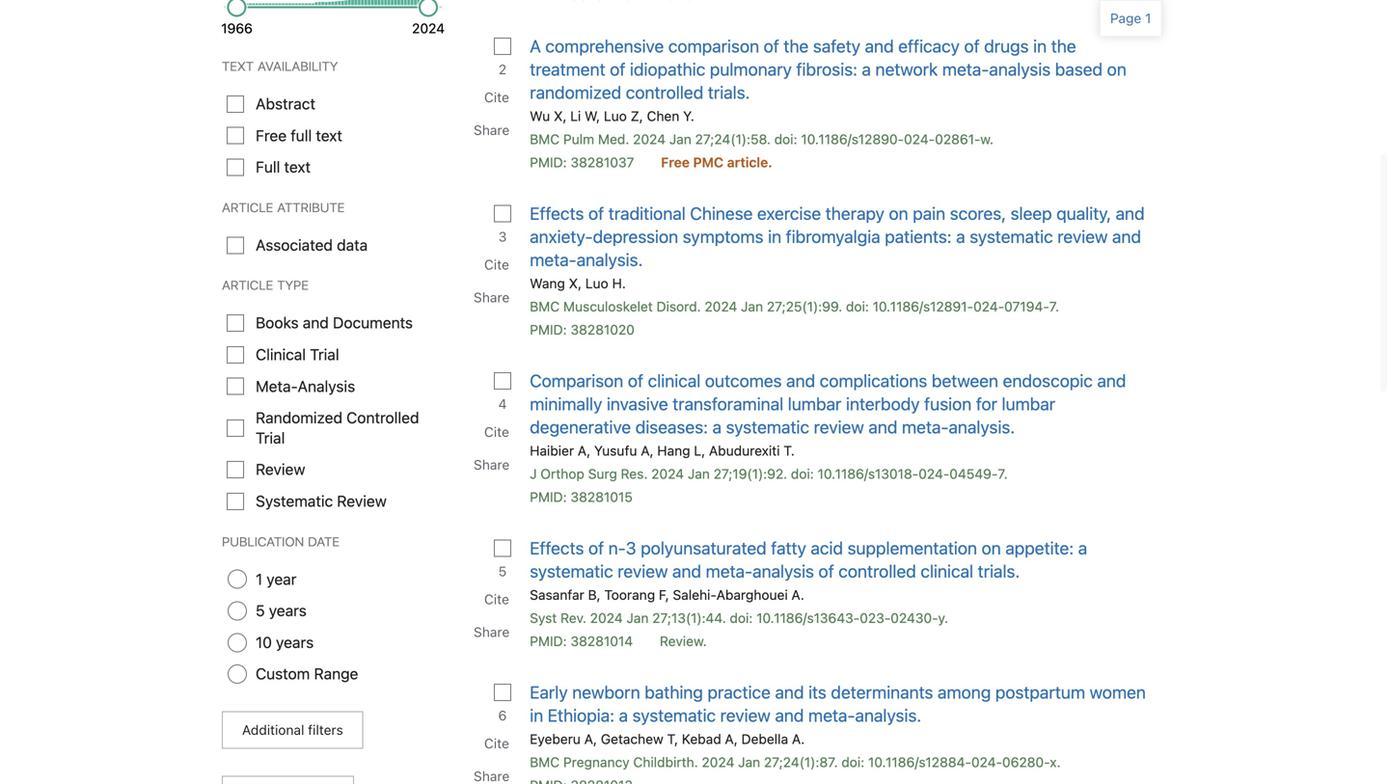 Task type: describe. For each thing, give the bounding box(es) containing it.
analysis. inside effects of traditional chinese exercise therapy on pain scores, sleep quality, and anxiety-depression symptoms in fibromyalgia patients: a systematic review and meta-analysis. wang x, luo h. bmc musculoskelet disord. 2024 jan 27;25(1):99. doi: 10.1186/s12891-024-07194-7. pmid: 38281020
[[577, 249, 643, 270]]

jan inside the wu x, li w, luo z, chen y. bmc pulm med. 2024 jan 27;24(1):58. doi: 10.1186/s12890-024-02861-w. pmid: 38281037
[[669, 131, 692, 147]]

a inside effects of traditional chinese exercise therapy on pain scores, sleep quality, and anxiety-depression symptoms in fibromyalgia patients: a systematic review and meta-analysis. wang x, luo h. bmc musculoskelet disord. 2024 jan 27;25(1):99. doi: 10.1186/s12891-024-07194-7. pmid: 38281020
[[956, 226, 965, 247]]

a comprehensive comparison of the safety and efficacy of drugs in the treatment of idiopathic pulmonary fibrosis: a network meta-analysis based on randomized controlled trials.
[[530, 36, 1127, 103]]

cite button for comparison of clinical outcomes and complications between endoscopic and minimally invasive transforaminal lumbar interbody fusion for lumbar degenerative diseases: a systematic review and meta-analysis.
[[482, 416, 514, 449]]

doi: inside effects of traditional chinese exercise therapy on pain scores, sleep quality, and anxiety-depression symptoms in fibromyalgia patients: a systematic review and meta-analysis. wang x, luo h. bmc musculoskelet disord. 2024 jan 27;25(1):99. doi: 10.1186/s12891-024-07194-7. pmid: 38281020
[[846, 299, 869, 315]]

wu x, li w, luo z, chen y. bmc pulm med. 2024 jan 27;24(1):58. doi: 10.1186/s12890-024-02861-w. pmid: 38281037
[[530, 108, 994, 170]]

of down 'acid'
[[819, 561, 834, 582]]

diseases:
[[636, 417, 708, 438]]

of up pulmonary on the top right of the page
[[764, 36, 779, 56]]

a
[[530, 36, 541, 56]]

023-
[[860, 610, 891, 626]]

orthop
[[541, 466, 585, 482]]

on inside "a comprehensive comparison of the safety and efficacy of drugs in the treatment of idiopathic pulmonary fibrosis: a network meta-analysis based on randomized controlled trials."
[[1107, 59, 1127, 80]]

clinical
[[256, 345, 306, 364]]

j
[[530, 466, 537, 482]]

anxiety-
[[530, 226, 593, 247]]

6
[[498, 708, 507, 724]]

free pmc article.
[[661, 154, 773, 170]]

comparison
[[530, 370, 624, 391]]

text availability
[[222, 56, 338, 74]]

t.
[[784, 443, 795, 459]]

share button for comparison of clinical outcomes and complications between endoscopic and minimally invasive transforaminal lumbar interbody fusion for lumbar degenerative diseases: a systematic review and meta-analysis.
[[472, 449, 514, 481]]

symptoms
[[683, 226, 764, 247]]

books and documents
[[256, 314, 413, 332]]

determinants
[[831, 682, 933, 703]]

27;19(1):92.
[[714, 466, 787, 482]]

10 years
[[256, 633, 314, 652]]

pregnancy
[[563, 754, 630, 770]]

effects for effects of traditional chinese exercise therapy on pain scores, sleep quality, and anxiety-depression symptoms in fibromyalgia patients: a systematic review and meta-analysis. wang x, luo h. bmc musculoskelet disord. 2024 jan 27;25(1):99. doi: 10.1186/s12891-024-07194-7. pmid: 38281020
[[530, 203, 584, 224]]

pmid: inside comparison of clinical outcomes and complications between endoscopic and minimally invasive transforaminal lumbar interbody fusion for lumbar degenerative diseases: a systematic review and meta-analysis. haibier a, yusufu a, hang l, abudurexiti t. j orthop surg res. 2024 jan 27;19(1):92. doi: 10.1186/s13018-024-04549-7. pmid: 38281015
[[530, 489, 567, 505]]

newborn
[[572, 682, 640, 703]]

meta- inside effects of n-3 polyunsaturated fatty acid supplementation on appetite: a systematic review and meta-analysis of controlled clinical trials.
[[706, 561, 753, 582]]

pmid: inside the wu x, li w, luo z, chen y. bmc pulm med. 2024 jan 27;24(1):58. doi: 10.1186/s12890-024-02861-w. pmid: 38281037
[[530, 154, 567, 170]]

wu
[[530, 108, 550, 124]]

and inside "a comprehensive comparison of the safety and efficacy of drugs in the treatment of idiopathic pulmonary fibrosis: a network meta-analysis based on randomized controlled trials."
[[865, 36, 894, 56]]

depression
[[593, 226, 678, 247]]

5 for 5 years
[[256, 602, 265, 620]]

doi: inside the wu x, li w, luo z, chen y. bmc pulm med. 2024 jan 27;24(1):58. doi: 10.1186/s12890-024-02861-w. pmid: 38281037
[[774, 131, 797, 147]]

1 vertical spatial text
[[284, 158, 311, 176]]

postpartum
[[995, 682, 1085, 703]]

publication date
[[222, 531, 340, 550]]

a inside comparison of clinical outcomes and complications between endoscopic and minimally invasive transforaminal lumbar interbody fusion for lumbar degenerative diseases: a systematic review and meta-analysis. haibier a, yusufu a, hang l, abudurexiti t. j orthop surg res. 2024 jan 27;19(1):92. doi: 10.1186/s13018-024-04549-7. pmid: 38281015
[[713, 417, 722, 438]]

comparison of clinical outcomes and complications between endoscopic and minimally invasive transforaminal lumbar interbody fusion for lumbar degenerative diseases: a systematic review and meta-analysis. haibier a, yusufu a, hang l, abudurexiti t. j orthop surg res. 2024 jan 27;19(1):92. doi: 10.1186/s13018-024-04549-7. pmid: 38281015
[[530, 370, 1126, 505]]

t,
[[667, 731, 678, 747]]

associated
[[256, 236, 333, 254]]

systematic inside early newborn bathing practice and its determinants among postpartum women in ethiopia: a systematic review and meta-analysis.
[[632, 705, 716, 726]]

cite for comparison of clinical outcomes and complications between endoscopic and minimally invasive transforaminal lumbar interbody fusion for lumbar degenerative diseases: a systematic review and meta-analysis.
[[484, 424, 509, 440]]

share for effects of n-3 polyunsaturated fatty acid supplementation on appetite: a systematic review and meta-analysis of controlled clinical trials.
[[474, 624, 510, 640]]

availability
[[258, 56, 338, 74]]

and inside effects of n-3 polyunsaturated fatty acid supplementation on appetite: a systematic review and meta-analysis of controlled clinical trials.
[[672, 561, 701, 582]]

z,
[[631, 108, 643, 124]]

clinical inside effects of n-3 polyunsaturated fatty acid supplementation on appetite: a systematic review and meta-analysis of controlled clinical trials.
[[921, 561, 974, 582]]

filters
[[308, 722, 343, 738]]

024- inside eyeberu a, getachew t, kebad a, debella a. bmc pregnancy childbirth. 2024 jan 27;24(1):87. doi: 10.1186/s12884-024-06280-x.
[[971, 754, 1002, 770]]

7. inside comparison of clinical outcomes and complications between endoscopic and minimally invasive transforaminal lumbar interbody fusion for lumbar degenerative diseases: a systematic review and meta-analysis. haibier a, yusufu a, hang l, abudurexiti t. j orthop surg res. 2024 jan 27;19(1):92. doi: 10.1186/s13018-024-04549-7. pmid: 38281015
[[998, 466, 1008, 482]]

comparison
[[668, 36, 759, 56]]

2024 inside comparison of clinical outcomes and complications between endoscopic and minimally invasive transforaminal lumbar interbody fusion for lumbar degenerative diseases: a systematic review and meta-analysis. haibier a, yusufu a, hang l, abudurexiti t. j orthop surg res. 2024 jan 27;19(1):92. doi: 10.1186/s13018-024-04549-7. pmid: 38281015
[[651, 466, 684, 482]]

debella
[[742, 731, 788, 747]]

cite for effects of traditional chinese exercise therapy on pain scores, sleep quality, and anxiety-depression symptoms in fibromyalgia patients: a systematic review and meta-analysis.
[[484, 257, 509, 273]]

trial inside the randomized controlled trial
[[256, 429, 285, 447]]

systematic inside effects of traditional chinese exercise therapy on pain scores, sleep quality, and anxiety-depression symptoms in fibromyalgia patients: a systematic review and meta-analysis. wang x, luo h. bmc musculoskelet disord. 2024 jan 27;25(1):99. doi: 10.1186/s12891-024-07194-7. pmid: 38281020
[[970, 226, 1053, 247]]

chinese
[[690, 203, 753, 224]]

meta-analysis
[[256, 377, 355, 395]]

a, down degenerative
[[578, 443, 591, 459]]

trials. inside effects of n-3 polyunsaturated fatty acid supplementation on appetite: a systematic review and meta-analysis of controlled clinical trials.
[[978, 561, 1020, 582]]

02430-
[[891, 610, 938, 626]]

y.
[[938, 610, 948, 626]]

analysis inside effects of n-3 polyunsaturated fatty acid supplementation on appetite: a systematic review and meta-analysis of controlled clinical trials.
[[753, 561, 814, 582]]

a inside early newborn bathing practice and its determinants among postpartum women in ethiopia: a systematic review and meta-analysis.
[[619, 705, 628, 726]]

of left n-
[[589, 538, 604, 559]]

article.
[[727, 154, 773, 170]]

38281014
[[571, 633, 633, 649]]

range
[[314, 665, 358, 683]]

10.1186/s13643-
[[757, 610, 860, 626]]

on inside effects of traditional chinese exercise therapy on pain scores, sleep quality, and anxiety-depression symptoms in fibromyalgia patients: a systematic review and meta-analysis. wang x, luo h. bmc musculoskelet disord. 2024 jan 27;25(1):99. doi: 10.1186/s12891-024-07194-7. pmid: 38281020
[[889, 203, 908, 224]]

abudurexiti
[[709, 443, 780, 459]]

analysis inside "a comprehensive comparison of the safety and efficacy of drugs in the treatment of idiopathic pulmonary fibrosis: a network meta-analysis based on randomized controlled trials."
[[989, 59, 1051, 80]]

outcomes
[[705, 370, 782, 391]]

meta- inside early newborn bathing practice and its determinants among postpartum women in ethiopia: a systematic review and meta-analysis.
[[808, 705, 855, 726]]

meta- inside effects of traditional chinese exercise therapy on pain scores, sleep quality, and anxiety-depression symptoms in fibromyalgia patients: a systematic review and meta-analysis. wang x, luo h. bmc musculoskelet disord. 2024 jan 27;25(1):99. doi: 10.1186/s12891-024-07194-7. pmid: 38281020
[[530, 249, 577, 270]]

and inside the filters group
[[303, 314, 329, 332]]

toorang
[[604, 587, 655, 603]]

efficacy
[[898, 36, 960, 56]]

transforaminal
[[673, 394, 784, 414]]

years for 5 years
[[269, 602, 307, 620]]

5 for 5
[[499, 563, 507, 579]]

for
[[976, 394, 997, 414]]

page 1
[[1110, 10, 1151, 26]]

traditional
[[609, 203, 686, 224]]

systematic
[[256, 492, 333, 510]]

books
[[256, 314, 299, 332]]

x, inside the wu x, li w, luo z, chen y. bmc pulm med. 2024 jan 27;24(1):58. doi: 10.1186/s12890-024-02861-w. pmid: 38281037
[[554, 108, 567, 124]]

27;25(1):99.
[[767, 299, 842, 315]]

analysis. inside comparison of clinical outcomes and complications between endoscopic and minimally invasive transforaminal lumbar interbody fusion for lumbar degenerative diseases: a systematic review and meta-analysis. haibier a, yusufu a, hang l, abudurexiti t. j orthop surg res. 2024 jan 27;19(1):92. doi: 10.1186/s13018-024-04549-7. pmid: 38281015
[[949, 417, 1015, 438]]

1 inside the filters group
[[256, 570, 263, 588]]

eyeberu
[[530, 731, 581, 747]]

y.
[[683, 108, 694, 124]]

doi: inside eyeberu a, getachew t, kebad a, debella a. bmc pregnancy childbirth. 2024 jan 27;24(1):87. doi: 10.1186/s12884-024-06280-x.
[[842, 754, 865, 770]]

treatment
[[530, 59, 606, 80]]

jan inside sasanfar b, toorang f, salehi-abarghouei a. syst rev. 2024 jan 27;13(1):44. doi: 10.1186/s13643-023-02430-y. pmid: 38281014
[[627, 610, 649, 626]]

idiopathic
[[630, 59, 705, 80]]

10
[[256, 633, 272, 652]]

article for article type
[[222, 275, 273, 293]]

share for comparison of clinical outcomes and complications between endoscopic and minimally invasive transforaminal lumbar interbody fusion for lumbar degenerative diseases: a systematic review and meta-analysis.
[[474, 457, 510, 473]]

pulm
[[563, 131, 594, 147]]

publication
[[222, 531, 304, 550]]

1 the from the left
[[784, 36, 809, 56]]

27;24(1):87.
[[764, 754, 838, 770]]

3 inside effects of n-3 polyunsaturated fatty acid supplementation on appetite: a systematic review and meta-analysis of controlled clinical trials.
[[626, 538, 636, 559]]

musculoskelet
[[563, 299, 653, 315]]

2024 inside eyeberu a, getachew t, kebad a, debella a. bmc pregnancy childbirth. 2024 jan 27;24(1):87. doi: 10.1186/s12884-024-06280-x.
[[702, 754, 735, 770]]

invasive
[[607, 394, 668, 414]]

data
[[337, 236, 368, 254]]

review inside early newborn bathing practice and its determinants among postpartum women in ethiopia: a systematic review and meta-analysis.
[[720, 705, 771, 726]]

meta-
[[256, 377, 298, 395]]

2 lumbar from the left
[[1002, 394, 1056, 414]]

kebad
[[682, 731, 721, 747]]

a comprehensive comparison of the safety and efficacy of drugs in the treatment of idiopathic pulmonary fibrosis: a network meta-analysis based on randomized controlled trials. link
[[530, 35, 1155, 104]]

pain
[[913, 203, 946, 224]]

a, up pregnancy
[[584, 731, 597, 747]]

full text
[[256, 158, 311, 176]]

review.
[[660, 633, 707, 649]]

network
[[876, 59, 938, 80]]

early newborn bathing practice and its determinants among postpartum women in ethiopia: a systematic review and meta-analysis.
[[530, 682, 1146, 726]]

clinical trial
[[256, 345, 339, 364]]

abstract
[[256, 95, 316, 113]]

disord.
[[657, 299, 701, 315]]

practice
[[708, 682, 771, 703]]

in inside effects of traditional chinese exercise therapy on pain scores, sleep quality, and anxiety-depression symptoms in fibromyalgia patients: a systematic review and meta-analysis. wang x, luo h. bmc musculoskelet disord. 2024 jan 27;25(1):99. doi: 10.1186/s12891-024-07194-7. pmid: 38281020
[[768, 226, 782, 247]]

l,
[[694, 443, 705, 459]]

clinical inside comparison of clinical outcomes and complications between endoscopic and minimally invasive transforaminal lumbar interbody fusion for lumbar degenerative diseases: a systematic review and meta-analysis. haibier a, yusufu a, hang l, abudurexiti t. j orthop surg res. 2024 jan 27;19(1):92. doi: 10.1186/s13018-024-04549-7. pmid: 38281015
[[648, 370, 701, 391]]

bmc for wu
[[530, 131, 560, 147]]

getachew
[[601, 731, 664, 747]]

bmc inside effects of traditional chinese exercise therapy on pain scores, sleep quality, and anxiety-depression symptoms in fibromyalgia patients: a systematic review and meta-analysis. wang x, luo h. bmc musculoskelet disord. 2024 jan 27;25(1):99. doi: 10.1186/s12891-024-07194-7. pmid: 38281020
[[530, 299, 560, 315]]

analysis
[[298, 377, 355, 395]]

doi: inside comparison of clinical outcomes and complications between endoscopic and minimally invasive transforaminal lumbar interbody fusion for lumbar degenerative diseases: a systematic review and meta-analysis. haibier a, yusufu a, hang l, abudurexiti t. j orthop surg res. 2024 jan 27;19(1):92. doi: 10.1186/s13018-024-04549-7. pmid: 38281015
[[791, 466, 814, 482]]



Task type: vqa. For each thing, say whether or not it's contained in the screenshot.
use
no



Task type: locate. For each thing, give the bounding box(es) containing it.
4 cite button from the top
[[482, 583, 514, 616]]

a. inside eyeberu a, getachew t, kebad a, debella a. bmc pregnancy childbirth. 2024 jan 27;24(1):87. doi: 10.1186/s12884-024-06280-x.
[[792, 731, 805, 747]]

a. inside sasanfar b, toorang f, salehi-abarghouei a. syst rev. 2024 jan 27;13(1):44. doi: 10.1186/s13643-023-02430-y. pmid: 38281014
[[792, 587, 804, 603]]

2024 inside sasanfar b, toorang f, salehi-abarghouei a. syst rev. 2024 jan 27;13(1):44. doi: 10.1186/s13643-023-02430-y. pmid: 38281014
[[590, 610, 623, 626]]

review up systematic
[[256, 460, 305, 479]]

a. up 27;24(1):87.
[[792, 731, 805, 747]]

1 horizontal spatial on
[[982, 538, 1001, 559]]

024- left x.
[[971, 754, 1002, 770]]

free left full
[[256, 126, 287, 145]]

0 vertical spatial effects
[[530, 203, 584, 224]]

text
[[222, 56, 254, 74]]

analysis down fatty
[[753, 561, 814, 582]]

x, left li
[[554, 108, 567, 124]]

systematic up sasanfar at left bottom
[[530, 561, 613, 582]]

interbody
[[846, 394, 920, 414]]

0 vertical spatial trials.
[[708, 82, 750, 103]]

trial up analysis
[[310, 345, 339, 364]]

controlled
[[347, 409, 419, 427]]

1 left year
[[256, 570, 263, 588]]

pmid: inside sasanfar b, toorang f, salehi-abarghouei a. syst rev. 2024 jan 27;13(1):44. doi: 10.1186/s13643-023-02430-y. pmid: 38281014
[[530, 633, 567, 649]]

1 horizontal spatial x,
[[569, 275, 582, 291]]

1 share button from the top
[[472, 114, 514, 147]]

bathing
[[645, 682, 703, 703]]

1
[[1145, 10, 1151, 26], [256, 570, 263, 588]]

endoscopic
[[1003, 370, 1093, 391]]

0 horizontal spatial free
[[256, 126, 287, 145]]

1 horizontal spatial text
[[316, 126, 342, 145]]

controlled inside effects of n-3 polyunsaturated fatty acid supplementation on appetite: a systematic review and meta-analysis of controlled clinical trials.
[[839, 561, 916, 582]]

1 vertical spatial 1
[[256, 570, 263, 588]]

0 vertical spatial review
[[256, 460, 305, 479]]

systematic down sleep on the right of page
[[970, 226, 1053, 247]]

024- down fusion
[[919, 466, 950, 482]]

additional filters
[[242, 722, 343, 738]]

bmc for eyeberu
[[530, 754, 560, 770]]

luo inside the wu x, li w, luo z, chen y. bmc pulm med. 2024 jan 27;24(1):58. doi: 10.1186/s12890-024-02861-w. pmid: 38281037
[[604, 108, 627, 124]]

0 vertical spatial a.
[[792, 587, 804, 603]]

cite button left syst
[[482, 583, 514, 616]]

bmc down wang
[[530, 299, 560, 315]]

share left wang
[[474, 289, 510, 305]]

2 vertical spatial bmc
[[530, 754, 560, 770]]

analysis. down for
[[949, 417, 1015, 438]]

on inside effects of n-3 polyunsaturated fatty acid supplementation on appetite: a systematic review and meta-analysis of controlled clinical trials.
[[982, 538, 1001, 559]]

in for determinants
[[530, 705, 543, 726]]

associated data
[[256, 236, 368, 254]]

x, right wang
[[569, 275, 582, 291]]

a.
[[792, 587, 804, 603], [792, 731, 805, 747]]

0 horizontal spatial text
[[284, 158, 311, 176]]

years right 10
[[276, 633, 314, 652]]

rev.
[[561, 610, 587, 626]]

of inside comparison of clinical outcomes and complications between endoscopic and minimally invasive transforaminal lumbar interbody fusion for lumbar degenerative diseases: a systematic review and meta-analysis. haibier a, yusufu a, hang l, abudurexiti t. j orthop surg res. 2024 jan 27;19(1):92. doi: 10.1186/s13018-024-04549-7. pmid: 38281015
[[628, 370, 644, 391]]

clinical up invasive
[[648, 370, 701, 391]]

in right drugs
[[1033, 36, 1047, 56]]

2 vertical spatial analysis.
[[855, 705, 922, 726]]

0 vertical spatial x,
[[554, 108, 567, 124]]

3 bmc from the top
[[530, 754, 560, 770]]

1 vertical spatial review
[[337, 492, 387, 510]]

share button for a comprehensive comparison of the safety and efficacy of drugs in the treatment of idiopathic pulmonary fibrosis: a network meta-analysis based on randomized controlled trials.
[[472, 114, 514, 147]]

review inside comparison of clinical outcomes and complications between endoscopic and minimally invasive transforaminal lumbar interbody fusion for lumbar degenerative diseases: a systematic review and meta-analysis. haibier a, yusufu a, hang l, abudurexiti t. j orthop surg res. 2024 jan 27;19(1):92. doi: 10.1186/s13018-024-04549-7. pmid: 38281015
[[814, 417, 864, 438]]

3 up toorang
[[626, 538, 636, 559]]

systematic inside comparison of clinical outcomes and complications between endoscopic and minimally invasive transforaminal lumbar interbody fusion for lumbar degenerative diseases: a systematic review and meta-analysis. haibier a, yusufu a, hang l, abudurexiti t. j orthop surg res. 2024 jan 27;19(1):92. doi: 10.1186/s13018-024-04549-7. pmid: 38281015
[[726, 417, 810, 438]]

review down practice
[[720, 705, 771, 726]]

clinical down supplementation at bottom
[[921, 561, 974, 582]]

0 horizontal spatial in
[[530, 705, 543, 726]]

yusufu
[[594, 443, 637, 459]]

of left drugs
[[964, 36, 980, 56]]

bmc down wu
[[530, 131, 560, 147]]

meta- down fusion
[[902, 417, 949, 438]]

the up based
[[1051, 36, 1076, 56]]

meta- inside comparison of clinical outcomes and complications between endoscopic and minimally invasive transforaminal lumbar interbody fusion for lumbar degenerative diseases: a systematic review and meta-analysis. haibier a, yusufu a, hang l, abudurexiti t. j orthop surg res. 2024 jan 27;19(1):92. doi: 10.1186/s13018-024-04549-7. pmid: 38281015
[[902, 417, 949, 438]]

0 horizontal spatial x,
[[554, 108, 567, 124]]

in inside "a comprehensive comparison of the safety and efficacy of drugs in the treatment of idiopathic pulmonary fibrosis: a network meta-analysis based on randomized controlled trials."
[[1033, 36, 1047, 56]]

scores,
[[950, 203, 1006, 224]]

haibier
[[530, 443, 574, 459]]

controlled down supplementation at bottom
[[839, 561, 916, 582]]

cite button down 4
[[482, 416, 514, 449]]

comprehensive
[[545, 36, 664, 56]]

2 vertical spatial in
[[530, 705, 543, 726]]

early
[[530, 682, 568, 703]]

patients:
[[885, 226, 952, 247]]

documents
[[333, 314, 413, 332]]

safety
[[813, 36, 861, 56]]

jan down toorang
[[627, 610, 649, 626]]

0 vertical spatial bmc
[[530, 131, 560, 147]]

cite button for effects of n-3 polyunsaturated fatty acid supplementation on appetite: a systematic review and meta-analysis of controlled clinical trials.
[[482, 583, 514, 616]]

on
[[1107, 59, 1127, 80], [889, 203, 908, 224], [982, 538, 1001, 559]]

effects up sasanfar at left bottom
[[530, 538, 584, 559]]

years up 10 years
[[269, 602, 307, 620]]

on right based
[[1107, 59, 1127, 80]]

0 horizontal spatial analysis
[[753, 561, 814, 582]]

0 vertical spatial 3
[[498, 229, 507, 245]]

0 horizontal spatial 7.
[[998, 466, 1008, 482]]

1 vertical spatial in
[[768, 226, 782, 247]]

jan
[[669, 131, 692, 147], [741, 299, 763, 315], [688, 466, 710, 482], [627, 610, 649, 626], [738, 754, 760, 770]]

04549-
[[950, 466, 998, 482]]

3
[[498, 229, 507, 245], [626, 538, 636, 559]]

among
[[938, 682, 991, 703]]

sleep
[[1011, 203, 1052, 224]]

0 horizontal spatial analysis.
[[577, 249, 643, 270]]

luo left z,
[[604, 108, 627, 124]]

share button left syst
[[472, 616, 514, 649]]

additional filters button
[[222, 711, 363, 749]]

3 cite from the top
[[484, 424, 509, 440]]

based
[[1055, 59, 1103, 80]]

2 pmid: from the top
[[530, 322, 567, 338]]

3 pmid: from the top
[[530, 489, 567, 505]]

10.1186/s12891-
[[873, 299, 974, 315]]

0 vertical spatial trial
[[310, 345, 339, 364]]

4 share button from the top
[[472, 616, 514, 649]]

doi: down abarghouei
[[730, 610, 753, 626]]

article down full
[[222, 197, 273, 216]]

1 vertical spatial effects
[[530, 538, 584, 559]]

4 pmid: from the top
[[530, 633, 567, 649]]

custom range
[[256, 665, 358, 683]]

02861-
[[935, 131, 981, 147]]

on left appetite:
[[982, 538, 1001, 559]]

article attribute
[[222, 197, 345, 216]]

0 horizontal spatial 1
[[256, 570, 263, 588]]

7.
[[1049, 299, 1059, 315], [998, 466, 1008, 482]]

2024 inside the wu x, li w, luo z, chen y. bmc pulm med. 2024 jan 27;24(1):58. doi: 10.1186/s12890-024-02861-w. pmid: 38281037
[[633, 131, 666, 147]]

cite for effects of n-3 polyunsaturated fatty acid supplementation on appetite: a systematic review and meta-analysis of controlled clinical trials.
[[484, 591, 509, 607]]

in inside early newborn bathing practice and its determinants among postpartum women in ethiopia: a systematic review and meta-analysis.
[[530, 705, 543, 726]]

free inside the filters group
[[256, 126, 287, 145]]

controlled inside "a comprehensive comparison of the safety and efficacy of drugs in the treatment of idiopathic pulmonary fibrosis: a network meta-analysis based on randomized controlled trials."
[[626, 82, 704, 103]]

effects of n-3 polyunsaturated fatty acid supplementation on appetite: a systematic review and meta-analysis of controlled clinical trials.
[[530, 538, 1087, 582]]

date
[[308, 531, 340, 550]]

comparison of clinical outcomes and complications between endoscopic and minimally invasive transforaminal lumbar interbody fusion for lumbar degenerative diseases: a systematic review and meta-analysis. link
[[530, 370, 1155, 439]]

7. inside effects of traditional chinese exercise therapy on pain scores, sleep quality, and anxiety-depression symptoms in fibromyalgia patients: a systematic review and meta-analysis. wang x, luo h. bmc musculoskelet disord. 2024 jan 27;25(1):99. doi: 10.1186/s12891-024-07194-7. pmid: 38281020
[[1049, 299, 1059, 315]]

1 horizontal spatial lumbar
[[1002, 394, 1056, 414]]

pmc
[[693, 154, 724, 170]]

0 vertical spatial years
[[269, 602, 307, 620]]

a inside "a comprehensive comparison of the safety and efficacy of drugs in the treatment of idiopathic pulmonary fibrosis: a network meta-analysis based on randomized controlled trials."
[[862, 59, 871, 80]]

0 vertical spatial controlled
[[626, 82, 704, 103]]

1 horizontal spatial controlled
[[839, 561, 916, 582]]

cite button for early newborn bathing practice and its determinants among postpartum women in ethiopia: a systematic review and meta-analysis.
[[482, 727, 514, 760]]

free for free full text
[[256, 126, 287, 145]]

w.
[[981, 131, 994, 147]]

free for free pmc article.
[[661, 154, 690, 170]]

a up getachew
[[619, 705, 628, 726]]

a down transforaminal
[[713, 417, 722, 438]]

share for effects of traditional chinese exercise therapy on pain scores, sleep quality, and anxiety-depression symptoms in fibromyalgia patients: a systematic review and meta-analysis.
[[474, 289, 510, 305]]

review inside effects of n-3 polyunsaturated fatty acid supplementation on appetite: a systematic review and meta-analysis of controlled clinical trials.
[[618, 561, 668, 582]]

1 effects from the top
[[530, 203, 584, 224]]

years for 10 years
[[276, 633, 314, 652]]

3 cite button from the top
[[482, 416, 514, 449]]

1 vertical spatial analysis.
[[949, 417, 1015, 438]]

cite button for effects of traditional chinese exercise therapy on pain scores, sleep quality, and anxiety-depression symptoms in fibromyalgia patients: a systematic review and meta-analysis.
[[482, 248, 514, 281]]

of up anxiety-
[[589, 203, 604, 224]]

0 horizontal spatial review
[[256, 460, 305, 479]]

of up invasive
[[628, 370, 644, 391]]

2 cite button from the top
[[482, 248, 514, 281]]

randomized
[[256, 409, 343, 427]]

024- up between
[[973, 299, 1004, 315]]

early newborn bathing practice and its determinants among postpartum women in ethiopia: a systematic review and meta-analysis. link
[[530, 681, 1155, 727]]

of down comprehensive
[[610, 59, 626, 80]]

1 bmc from the top
[[530, 131, 560, 147]]

meta- down its
[[808, 705, 855, 726]]

salehi-
[[673, 587, 716, 603]]

review up toorang
[[618, 561, 668, 582]]

4 share from the top
[[474, 624, 510, 640]]

5 inside the filters group
[[256, 602, 265, 620]]

1 horizontal spatial trials.
[[978, 561, 1020, 582]]

the up fibrosis:
[[784, 36, 809, 56]]

0 vertical spatial luo
[[604, 108, 627, 124]]

x.
[[1050, 754, 1061, 770]]

1 vertical spatial a.
[[792, 731, 805, 747]]

0 vertical spatial in
[[1033, 36, 1047, 56]]

1 vertical spatial trials.
[[978, 561, 1020, 582]]

jan down the debella
[[738, 754, 760, 770]]

jan down y.
[[669, 131, 692, 147]]

review down quality,
[[1058, 226, 1108, 247]]

x, inside effects of traditional chinese exercise therapy on pain scores, sleep quality, and anxiety-depression symptoms in fibromyalgia patients: a systematic review and meta-analysis. wang x, luo h. bmc musculoskelet disord. 2024 jan 27;25(1):99. doi: 10.1186/s12891-024-07194-7. pmid: 38281020
[[569, 275, 582, 291]]

0 horizontal spatial trials.
[[708, 82, 750, 103]]

2 cite from the top
[[484, 257, 509, 273]]

systematic up the t.
[[726, 417, 810, 438]]

a, right kebad
[[725, 731, 738, 747]]

meta-
[[942, 59, 989, 80], [530, 249, 577, 270], [902, 417, 949, 438], [706, 561, 753, 582], [808, 705, 855, 726]]

0 vertical spatial article
[[222, 197, 273, 216]]

1 horizontal spatial trial
[[310, 345, 339, 364]]

share button for effects of n-3 polyunsaturated fatty acid supplementation on appetite: a systematic review and meta-analysis of controlled clinical trials.
[[472, 616, 514, 649]]

1 horizontal spatial review
[[337, 492, 387, 510]]

analysis
[[989, 59, 1051, 80], [753, 561, 814, 582]]

0 horizontal spatial 3
[[498, 229, 507, 245]]

effects inside effects of n-3 polyunsaturated fatty acid supplementation on appetite: a systematic review and meta-analysis of controlled clinical trials.
[[530, 538, 584, 559]]

27;13(1):44.
[[652, 610, 726, 626]]

jan left 27;25(1):99.
[[741, 299, 763, 315]]

4 cite from the top
[[484, 591, 509, 607]]

trial down "randomized"
[[256, 429, 285, 447]]

1 horizontal spatial in
[[768, 226, 782, 247]]

doi: right 27;25(1):99.
[[846, 299, 869, 315]]

1 cite from the top
[[484, 89, 509, 105]]

doi:
[[774, 131, 797, 147], [846, 299, 869, 315], [791, 466, 814, 482], [730, 610, 753, 626], [842, 754, 865, 770]]

analysis. up h.
[[577, 249, 643, 270]]

1 horizontal spatial analysis.
[[855, 705, 922, 726]]

f,
[[659, 587, 669, 603]]

analysis. inside early newborn bathing practice and its determinants among postpartum women in ethiopia: a systematic review and meta-analysis.
[[855, 705, 922, 726]]

bmc down eyeberu
[[530, 754, 560, 770]]

2 vertical spatial on
[[982, 538, 1001, 559]]

article for article attribute
[[222, 197, 273, 216]]

1 horizontal spatial 7.
[[1049, 299, 1059, 315]]

7. up appetite:
[[998, 466, 1008, 482]]

analysis down drugs
[[989, 59, 1051, 80]]

its
[[809, 682, 827, 703]]

5 cite from the top
[[484, 736, 509, 752]]

fibrosis:
[[796, 59, 858, 80]]

review inside effects of traditional chinese exercise therapy on pain scores, sleep quality, and anxiety-depression symptoms in fibromyalgia patients: a systematic review and meta-analysis. wang x, luo h. bmc musculoskelet disord. 2024 jan 27;25(1):99. doi: 10.1186/s12891-024-07194-7. pmid: 38281020
[[1058, 226, 1108, 247]]

select to open a dropdown and enter a custom date range. element
[[227, 664, 444, 684]]

cite button down 6
[[482, 727, 514, 760]]

1 vertical spatial x,
[[569, 275, 582, 291]]

on up patients:
[[889, 203, 908, 224]]

a right appetite:
[[1078, 538, 1087, 559]]

5 years
[[256, 602, 307, 620]]

0 vertical spatial 1
[[1145, 10, 1151, 26]]

a. up 10.1186/s13643-
[[792, 587, 804, 603]]

jan inside effects of traditional chinese exercise therapy on pain scores, sleep quality, and anxiety-depression symptoms in fibromyalgia patients: a systematic review and meta-analysis. wang x, luo h. bmc musculoskelet disord. 2024 jan 27;25(1):99. doi: 10.1186/s12891-024-07194-7. pmid: 38281020
[[741, 299, 763, 315]]

effects up anxiety-
[[530, 203, 584, 224]]

trials. inside "a comprehensive comparison of the safety and efficacy of drugs in the treatment of idiopathic pulmonary fibrosis: a network meta-analysis based on randomized controlled trials."
[[708, 82, 750, 103]]

type
[[277, 275, 309, 293]]

1 vertical spatial luo
[[585, 275, 609, 291]]

cite button for a comprehensive comparison of the safety and efficacy of drugs in the treatment of idiopathic pulmonary fibrosis: a network meta-analysis based on randomized controlled trials.
[[482, 81, 514, 114]]

systematic review
[[256, 492, 387, 510]]

share button for effects of traditional chinese exercise therapy on pain scores, sleep quality, and anxiety-depression symptoms in fibromyalgia patients: a systematic review and meta-analysis.
[[472, 281, 514, 314]]

2 horizontal spatial on
[[1107, 59, 1127, 80]]

luo left h.
[[585, 275, 609, 291]]

luo
[[604, 108, 627, 124], [585, 275, 609, 291]]

38281015
[[571, 489, 633, 505]]

2 the from the left
[[1051, 36, 1076, 56]]

2 share button from the top
[[472, 281, 514, 314]]

minimally
[[530, 394, 602, 414]]

jan down l, on the bottom of page
[[688, 466, 710, 482]]

additional
[[242, 722, 304, 738]]

page 1 button
[[1100, 0, 1162, 37]]

share left j
[[474, 457, 510, 473]]

1 horizontal spatial clinical
[[921, 561, 974, 582]]

1 horizontal spatial free
[[661, 154, 690, 170]]

2024 inside effects of traditional chinese exercise therapy on pain scores, sleep quality, and anxiety-depression symptoms in fibromyalgia patients: a systematic review and meta-analysis. wang x, luo h. bmc musculoskelet disord. 2024 jan 27;25(1):99. doi: 10.1186/s12891-024-07194-7. pmid: 38281020
[[705, 299, 737, 315]]

a, up res.
[[641, 443, 654, 459]]

review down 'interbody'
[[814, 417, 864, 438]]

0 horizontal spatial 5
[[256, 602, 265, 620]]

2 a. from the top
[[792, 731, 805, 747]]

1 vertical spatial years
[[276, 633, 314, 652]]

review up date
[[337, 492, 387, 510]]

1 vertical spatial 5
[[256, 602, 265, 620]]

024- inside comparison of clinical outcomes and complications between endoscopic and minimally invasive transforaminal lumbar interbody fusion for lumbar degenerative diseases: a systematic review and meta-analysis. haibier a, yusufu a, hang l, abudurexiti t. j orthop surg res. 2024 jan 27;19(1):92. doi: 10.1186/s13018-024-04549-7. pmid: 38281015
[[919, 466, 950, 482]]

bmc inside eyeberu a, getachew t, kebad a, debella a. bmc pregnancy childbirth. 2024 jan 27;24(1):87. doi: 10.1186/s12884-024-06280-x.
[[530, 754, 560, 770]]

2 article from the top
[[222, 275, 273, 293]]

share button left j
[[472, 449, 514, 481]]

pmid: inside effects of traditional chinese exercise therapy on pain scores, sleep quality, and anxiety-depression symptoms in fibromyalgia patients: a systematic review and meta-analysis. wang x, luo h. bmc musculoskelet disord. 2024 jan 27;25(1):99. doi: 10.1186/s12891-024-07194-7. pmid: 38281020
[[530, 322, 567, 338]]

effects of traditional chinese exercise therapy on pain scores, sleep quality, and anxiety-depression symptoms in fibromyalgia patients: a systematic review and meta-analysis. wang x, luo h. bmc musculoskelet disord. 2024 jan 27;25(1):99. doi: 10.1186/s12891-024-07194-7. pmid: 38281020
[[530, 203, 1145, 338]]

meta- down 'efficacy'
[[942, 59, 989, 80]]

3 left anxiety-
[[498, 229, 507, 245]]

pmid: down orthop
[[530, 489, 567, 505]]

1 a. from the top
[[792, 587, 804, 603]]

0 vertical spatial clinical
[[648, 370, 701, 391]]

complications
[[820, 370, 927, 391]]

1 inside button
[[1145, 10, 1151, 26]]

1 right the page
[[1145, 10, 1151, 26]]

0 vertical spatial analysis.
[[577, 249, 643, 270]]

luo inside effects of traditional chinese exercise therapy on pain scores, sleep quality, and anxiety-depression symptoms in fibromyalgia patients: a systematic review and meta-analysis. wang x, luo h. bmc musculoskelet disord. 2024 jan 27;25(1):99. doi: 10.1186/s12891-024-07194-7. pmid: 38281020
[[585, 275, 609, 291]]

3 share from the top
[[474, 457, 510, 473]]

cite button left wang
[[482, 248, 514, 281]]

in down exercise
[[768, 226, 782, 247]]

share for a comprehensive comparison of the safety and efficacy of drugs in the treatment of idiopathic pulmonary fibrosis: a network meta-analysis based on randomized controlled trials.
[[474, 122, 510, 138]]

1 vertical spatial on
[[889, 203, 908, 224]]

024- inside the wu x, li w, luo z, chen y. bmc pulm med. 2024 jan 27;24(1):58. doi: 10.1186/s12890-024-02861-w. pmid: 38281037
[[904, 131, 935, 147]]

bmc inside the wu x, li w, luo z, chen y. bmc pulm med. 2024 jan 27;24(1):58. doi: 10.1186/s12890-024-02861-w. pmid: 38281037
[[530, 131, 560, 147]]

of inside effects of traditional chinese exercise therapy on pain scores, sleep quality, and anxiety-depression symptoms in fibromyalgia patients: a systematic review and meta-analysis. wang x, luo h. bmc musculoskelet disord. 2024 jan 27;25(1):99. doi: 10.1186/s12891-024-07194-7. pmid: 38281020
[[589, 203, 604, 224]]

1 pmid: from the top
[[530, 154, 567, 170]]

0 horizontal spatial clinical
[[648, 370, 701, 391]]

doi: inside sasanfar b, toorang f, salehi-abarghouei a. syst rev. 2024 jan 27;13(1):44. doi: 10.1186/s13643-023-02430-y. pmid: 38281014
[[730, 610, 753, 626]]

chen
[[647, 108, 680, 124]]

quality,
[[1057, 203, 1111, 224]]

1 vertical spatial trial
[[256, 429, 285, 447]]

1 horizontal spatial analysis
[[989, 59, 1051, 80]]

free full text
[[256, 126, 342, 145]]

1 share from the top
[[474, 122, 510, 138]]

1 horizontal spatial 5
[[499, 563, 507, 579]]

free left the "pmc"
[[661, 154, 690, 170]]

7. up endoscopic
[[1049, 299, 1059, 315]]

1 vertical spatial 3
[[626, 538, 636, 559]]

1 vertical spatial bmc
[[530, 299, 560, 315]]

a,
[[578, 443, 591, 459], [641, 443, 654, 459], [584, 731, 597, 747], [725, 731, 738, 747]]

1 lumbar from the left
[[788, 394, 842, 414]]

0 vertical spatial analysis
[[989, 59, 1051, 80]]

n-
[[609, 538, 626, 559]]

filters group
[[222, 55, 444, 684]]

in for and
[[1033, 36, 1047, 56]]

1 horizontal spatial 1
[[1145, 10, 1151, 26]]

1 vertical spatial free
[[661, 154, 690, 170]]

systematic inside effects of n-3 polyunsaturated fatty acid supplementation on appetite: a systematic review and meta-analysis of controlled clinical trials.
[[530, 561, 613, 582]]

0 vertical spatial text
[[316, 126, 342, 145]]

1 horizontal spatial the
[[1051, 36, 1076, 56]]

meta- inside "a comprehensive comparison of the safety and efficacy of drugs in the treatment of idiopathic pulmonary fibrosis: a network meta-analysis based on randomized controlled trials."
[[942, 59, 989, 80]]

38281020
[[571, 322, 635, 338]]

024- inside effects of traditional chinese exercise therapy on pain scores, sleep quality, and anxiety-depression symptoms in fibromyalgia patients: a systematic review and meta-analysis. wang x, luo h. bmc musculoskelet disord. 2024 jan 27;25(1):99. doi: 10.1186/s12891-024-07194-7. pmid: 38281020
[[973, 299, 1004, 315]]

jan inside comparison of clinical outcomes and complications between endoscopic and minimally invasive transforaminal lumbar interbody fusion for lumbar degenerative diseases: a systematic review and meta-analysis. haibier a, yusufu a, hang l, abudurexiti t. j orthop surg res. 2024 jan 27;19(1):92. doi: 10.1186/s13018-024-04549-7. pmid: 38281015
[[688, 466, 710, 482]]

0 horizontal spatial controlled
[[626, 82, 704, 103]]

review
[[1058, 226, 1108, 247], [814, 417, 864, 438], [618, 561, 668, 582], [720, 705, 771, 726]]

systematic down 'bathing'
[[632, 705, 716, 726]]

meta- up wang
[[530, 249, 577, 270]]

analysis. down determinants
[[855, 705, 922, 726]]

0 horizontal spatial lumbar
[[788, 394, 842, 414]]

share button left wu
[[472, 114, 514, 147]]

1 cite button from the top
[[482, 81, 514, 114]]

attribute
[[277, 197, 345, 216]]

wang
[[530, 275, 565, 291]]

med.
[[598, 131, 629, 147]]

controlled
[[626, 82, 704, 103], [839, 561, 916, 582]]

li
[[570, 108, 581, 124]]

1 vertical spatial article
[[222, 275, 273, 293]]

2 share from the top
[[474, 289, 510, 305]]

0 vertical spatial free
[[256, 126, 287, 145]]

trials. down appetite:
[[978, 561, 1020, 582]]

share left syst
[[474, 624, 510, 640]]

1 vertical spatial analysis
[[753, 561, 814, 582]]

5
[[499, 563, 507, 579], [256, 602, 265, 620]]

2 effects from the top
[[530, 538, 584, 559]]

0 vertical spatial on
[[1107, 59, 1127, 80]]

effects for effects of n-3 polyunsaturated fatty acid supplementation on appetite: a systematic review and meta-analysis of controlled clinical trials.
[[530, 538, 584, 559]]

3 share button from the top
[[472, 449, 514, 481]]

0 vertical spatial 5
[[499, 563, 507, 579]]

polyunsaturated
[[641, 538, 767, 559]]

a down scores,
[[956, 226, 965, 247]]

pmid: down "pulm"
[[530, 154, 567, 170]]

effects inside effects of traditional chinese exercise therapy on pain scores, sleep quality, and anxiety-depression symptoms in fibromyalgia patients: a systematic review and meta-analysis. wang x, luo h. bmc musculoskelet disord. 2024 jan 27;25(1):99. doi: 10.1186/s12891-024-07194-7. pmid: 38281020
[[530, 203, 584, 224]]

fibromyalgia
[[786, 226, 880, 247]]

cite for early newborn bathing practice and its determinants among postpartum women in ethiopia: a systematic review and meta-analysis.
[[484, 736, 509, 752]]

ethiopia:
[[548, 705, 615, 726]]

2 bmc from the top
[[530, 299, 560, 315]]

0 horizontal spatial the
[[784, 36, 809, 56]]

meta- up abarghouei
[[706, 561, 753, 582]]

0 horizontal spatial trial
[[256, 429, 285, 447]]

a inside effects of n-3 polyunsaturated fatty acid supplementation on appetite: a systematic review and meta-analysis of controlled clinical trials.
[[1078, 538, 1087, 559]]

2 horizontal spatial analysis.
[[949, 417, 1015, 438]]

2 horizontal spatial in
[[1033, 36, 1047, 56]]

pmid: down syst
[[530, 633, 567, 649]]

1 horizontal spatial 3
[[626, 538, 636, 559]]

5 cite button from the top
[[482, 727, 514, 760]]

doi: down the t.
[[791, 466, 814, 482]]

1 article from the top
[[222, 197, 273, 216]]

pmid: down wang
[[530, 322, 567, 338]]

jan inside eyeberu a, getachew t, kebad a, debella a. bmc pregnancy childbirth. 2024 jan 27;24(1):87. doi: 10.1186/s12884-024-06280-x.
[[738, 754, 760, 770]]

in
[[1033, 36, 1047, 56], [768, 226, 782, 247], [530, 705, 543, 726]]

doi: right 27;24(1):58.
[[774, 131, 797, 147]]

trials. down pulmonary on the top right of the page
[[708, 82, 750, 103]]

a right fibrosis:
[[862, 59, 871, 80]]

b,
[[588, 587, 601, 603]]

cite for a comprehensive comparison of the safety and efficacy of drugs in the treatment of idiopathic pulmonary fibrosis: a network meta-analysis based on randomized controlled trials.
[[484, 89, 509, 105]]

0 horizontal spatial on
[[889, 203, 908, 224]]

1 vertical spatial 7.
[[998, 466, 1008, 482]]

1 vertical spatial controlled
[[839, 561, 916, 582]]

in down early
[[530, 705, 543, 726]]

1 vertical spatial clinical
[[921, 561, 974, 582]]

0 vertical spatial 7.
[[1049, 299, 1059, 315]]

lumbar up the t.
[[788, 394, 842, 414]]



